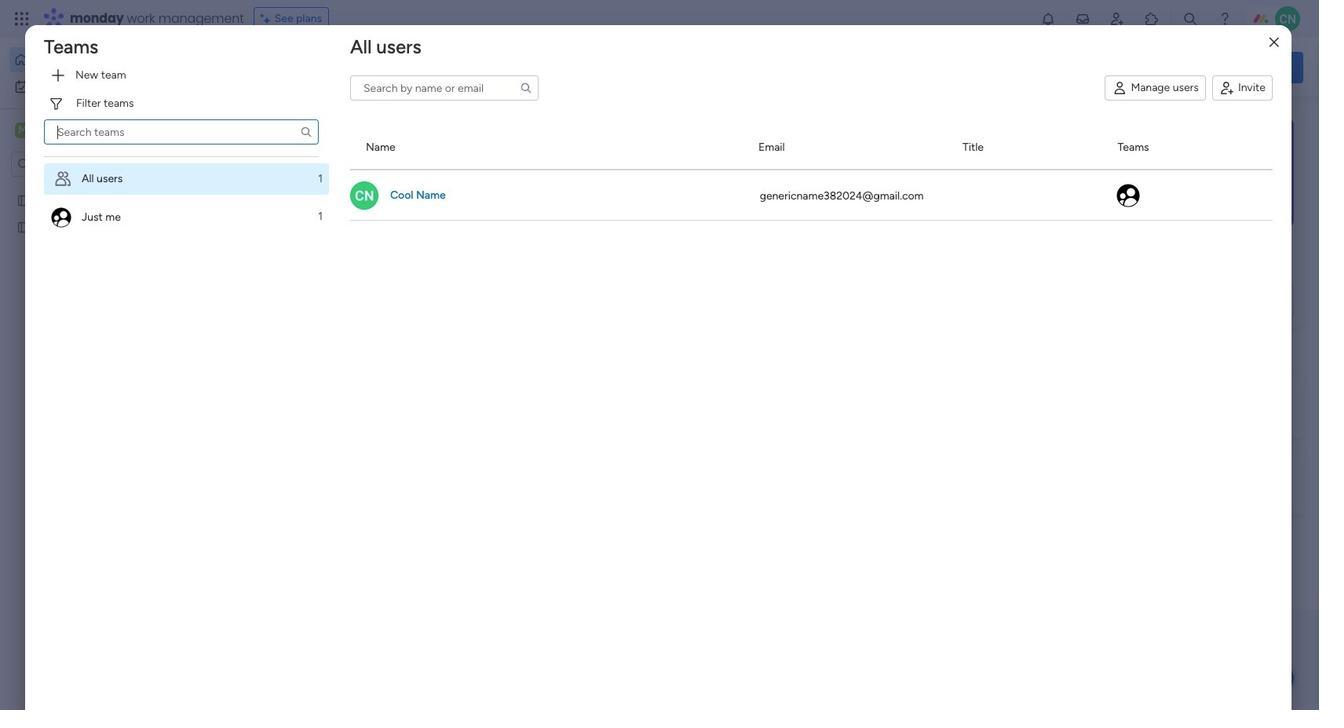 Task type: locate. For each thing, give the bounding box(es) containing it.
list box
[[0, 183, 200, 452]]

help image
[[1218, 11, 1233, 27]]

0 vertical spatial public board image
[[16, 192, 31, 207]]

help center element
[[1068, 451, 1304, 513]]

templates image image
[[1083, 119, 1290, 227]]

see plans image
[[261, 10, 275, 27]]

monday marketplace image
[[1145, 11, 1160, 27]]

close image
[[1270, 37, 1280, 48]]

select product image
[[14, 11, 30, 27]]

getting started element
[[1068, 375, 1304, 438]]

cool name image
[[350, 181, 379, 209]]

public board image
[[16, 192, 31, 207], [16, 219, 31, 234]]

grid
[[350, 126, 1273, 710]]

row
[[350, 126, 1273, 170], [350, 170, 1273, 220]]

1 vertical spatial public board image
[[16, 219, 31, 234]]

option
[[9, 47, 191, 72], [9, 74, 191, 99], [44, 163, 329, 195], [0, 186, 200, 189], [44, 201, 329, 232]]

Search teams search field
[[44, 119, 319, 145]]

invite members image
[[1110, 11, 1126, 27]]

None search field
[[350, 76, 539, 101], [44, 119, 319, 145], [350, 76, 539, 101], [44, 119, 319, 145]]

update feed image
[[1075, 11, 1091, 27]]



Task type: vqa. For each thing, say whether or not it's contained in the screenshot.
right Workspace icon
no



Task type: describe. For each thing, give the bounding box(es) containing it.
1 public board image from the top
[[16, 192, 31, 207]]

workspace image
[[15, 122, 31, 139]]

search image
[[300, 126, 313, 138]]

Search in workspace field
[[33, 155, 131, 173]]

workspace selection element
[[15, 121, 131, 141]]

close recently visited image
[[243, 128, 262, 147]]

Search by name or email search field
[[350, 76, 539, 101]]

search image
[[520, 82, 533, 94]]

cool name image
[[1276, 6, 1301, 31]]

2 public board image from the top
[[16, 219, 31, 234]]

1 row from the top
[[350, 126, 1273, 170]]

2 row from the top
[[350, 170, 1273, 220]]

notifications image
[[1041, 11, 1057, 27]]

search everything image
[[1183, 11, 1199, 27]]

quick search results list box
[[243, 147, 1031, 355]]



